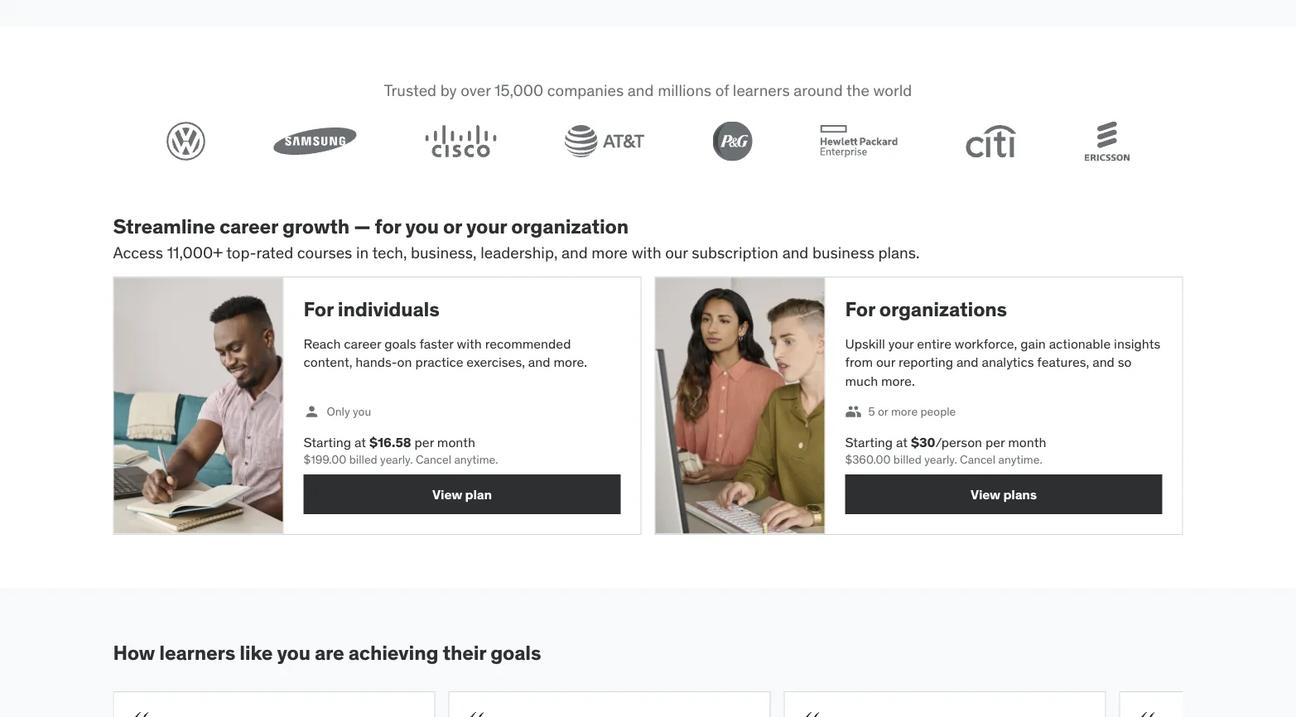 Task type: vqa. For each thing, say whether or not it's contained in the screenshot.
to within Top companies trust Udemy Get your team access to Udemy's top 25,000+ courses
no



Task type: locate. For each thing, give the bounding box(es) containing it.
0 vertical spatial you
[[405, 214, 439, 238]]

career up hands-
[[344, 335, 381, 352]]

view inside view plans link
[[971, 486, 1001, 503]]

achieving
[[348, 640, 438, 665]]

more
[[592, 242, 628, 262], [891, 404, 918, 419]]

entire
[[917, 335, 952, 352]]

0 horizontal spatial goals
[[385, 335, 416, 352]]

yearly. inside starting at $30 /person per month $360.00 billed yearly. cancel anytime.
[[925, 452, 957, 467]]

workforce,
[[955, 335, 1017, 352]]

reach
[[304, 335, 341, 352]]

1 horizontal spatial career
[[344, 335, 381, 352]]

0 horizontal spatial learners
[[159, 640, 235, 665]]

1 horizontal spatial at
[[896, 434, 908, 451]]

more down organization
[[592, 242, 628, 262]]

0 vertical spatial with
[[632, 242, 661, 262]]

0 horizontal spatial or
[[443, 214, 462, 238]]

starting inside starting at $30 /person per month $360.00 billed yearly. cancel anytime.
[[845, 434, 893, 451]]

goals right their on the left bottom of page
[[490, 640, 541, 665]]

goals inside reach career goals faster with recommended content, hands-on practice exercises, and more.
[[385, 335, 416, 352]]

cancel up view plan
[[416, 452, 451, 467]]

for organizations
[[845, 297, 1007, 322]]

1 horizontal spatial you
[[353, 404, 371, 419]]

0 horizontal spatial your
[[466, 214, 507, 238]]

anytime. up plans
[[999, 452, 1043, 467]]

0 horizontal spatial yearly.
[[380, 452, 413, 467]]

and down recommended
[[528, 354, 550, 371]]

5 or more people
[[868, 404, 956, 419]]

11,000+
[[167, 242, 223, 262]]

our
[[665, 242, 688, 262], [876, 354, 895, 371]]

how
[[113, 640, 155, 665]]

starting up $360.00
[[845, 434, 893, 451]]

view left plan
[[432, 486, 462, 503]]

1 cancel from the left
[[416, 452, 451, 467]]

trusted by over 15,000 companies and millions of learners around the world
[[384, 80, 912, 100]]

view plan link
[[304, 475, 621, 514]]

our right from
[[876, 354, 895, 371]]

view plans
[[971, 486, 1037, 503]]

samsung logo image
[[274, 127, 357, 156]]

view
[[432, 486, 462, 503], [971, 486, 1001, 503]]

or up business,
[[443, 214, 462, 238]]

0 horizontal spatial you
[[277, 640, 310, 665]]

view left plans
[[971, 486, 1001, 503]]

0 vertical spatial career
[[219, 214, 278, 238]]

1 vertical spatial with
[[457, 335, 482, 352]]

our left subscription
[[665, 242, 688, 262]]

plans.
[[878, 242, 920, 262]]

0 horizontal spatial at
[[355, 434, 366, 451]]

0 vertical spatial more
[[592, 242, 628, 262]]

yearly. down $30
[[925, 452, 957, 467]]

month up plans
[[1008, 434, 1046, 451]]

starting up $199.00 at the bottom of the page
[[304, 434, 351, 451]]

at inside starting at $16.58 per month $199.00 billed yearly. cancel anytime.
[[355, 434, 366, 451]]

0 horizontal spatial our
[[665, 242, 688, 262]]

1 horizontal spatial more.
[[881, 372, 915, 389]]

0 horizontal spatial starting
[[304, 434, 351, 451]]

exercises,
[[467, 354, 525, 371]]

your inside streamline career growth — for you or your organization access 11,000+ top-rated courses in tech, business, leadership, and more with our subscription and business plans.
[[466, 214, 507, 238]]

view for for individuals
[[432, 486, 462, 503]]

you inside streamline career growth — for you or your organization access 11,000+ top-rated courses in tech, business, leadership, and more with our subscription and business plans.
[[405, 214, 439, 238]]

upskill your entire workforce, gain actionable insights from our reporting and analytics features, and so much more.
[[845, 335, 1161, 389]]

career
[[219, 214, 278, 238], [344, 335, 381, 352]]

1 horizontal spatial or
[[878, 404, 888, 419]]

for individuals
[[304, 297, 439, 322]]

$30
[[911, 434, 936, 451]]

gain
[[1021, 335, 1046, 352]]

more. down recommended
[[554, 354, 587, 371]]

you right for
[[405, 214, 439, 238]]

2 starting from the left
[[845, 434, 893, 451]]

1 horizontal spatial yearly.
[[925, 452, 957, 467]]

starting
[[304, 434, 351, 451], [845, 434, 893, 451]]

and left so
[[1093, 354, 1115, 371]]

your
[[466, 214, 507, 238], [889, 335, 914, 352]]

how learners like you are achieving their goals
[[113, 640, 541, 665]]

0 horizontal spatial with
[[457, 335, 482, 352]]

1 horizontal spatial goals
[[490, 640, 541, 665]]

career inside streamline career growth — for you or your organization access 11,000+ top-rated courses in tech, business, leadership, and more with our subscription and business plans.
[[219, 214, 278, 238]]

1 vertical spatial or
[[878, 404, 888, 419]]

1 horizontal spatial our
[[876, 354, 895, 371]]

or right 5 on the bottom of page
[[878, 404, 888, 419]]

0 horizontal spatial more.
[[554, 354, 587, 371]]

insights
[[1114, 335, 1161, 352]]

organization
[[511, 214, 629, 238]]

cancel
[[416, 452, 451, 467], [960, 452, 996, 467]]

reach career goals faster with recommended content, hands-on practice exercises, and more.
[[304, 335, 587, 371]]

and
[[628, 80, 654, 100], [562, 242, 588, 262], [782, 242, 809, 262], [528, 354, 550, 371], [957, 354, 979, 371], [1093, 354, 1115, 371]]

and inside reach career goals faster with recommended content, hands-on practice exercises, and more.
[[528, 354, 550, 371]]

2 horizontal spatial you
[[405, 214, 439, 238]]

month
[[437, 434, 475, 451], [1008, 434, 1046, 451]]

your up leadership,
[[466, 214, 507, 238]]

0 horizontal spatial view
[[432, 486, 462, 503]]

1 at from the left
[[355, 434, 366, 451]]

1 horizontal spatial with
[[632, 242, 661, 262]]

at
[[355, 434, 366, 451], [896, 434, 908, 451]]

anytime.
[[454, 452, 498, 467], [999, 452, 1043, 467]]

2 cancel from the left
[[960, 452, 996, 467]]

1 horizontal spatial per
[[986, 434, 1005, 451]]

0 horizontal spatial per
[[415, 434, 434, 451]]

1 vertical spatial your
[[889, 335, 914, 352]]

1 view from the left
[[432, 486, 462, 503]]

0 vertical spatial your
[[466, 214, 507, 238]]

1 for from the left
[[304, 297, 334, 322]]

features,
[[1037, 354, 1089, 371]]

billed down $30
[[894, 452, 922, 467]]

month up view plan
[[437, 434, 475, 451]]

small image
[[304, 404, 320, 420]]

1 horizontal spatial more
[[891, 404, 918, 419]]

at inside starting at $30 /person per month $360.00 billed yearly. cancel anytime.
[[896, 434, 908, 451]]

1 billed from the left
[[349, 452, 377, 467]]

2 yearly. from the left
[[925, 452, 957, 467]]

or
[[443, 214, 462, 238], [878, 404, 888, 419]]

our inside streamline career growth — for you or your organization access 11,000+ top-rated courses in tech, business, leadership, and more with our subscription and business plans.
[[665, 242, 688, 262]]

billed inside starting at $30 /person per month $360.00 billed yearly. cancel anytime.
[[894, 452, 922, 467]]

2 at from the left
[[896, 434, 908, 451]]

cisco logo image
[[425, 125, 497, 158]]

0 horizontal spatial cancel
[[416, 452, 451, 467]]

yearly. down $16.58
[[380, 452, 413, 467]]

our inside upskill your entire workforce, gain actionable insights from our reporting and analytics features, and so much more.
[[876, 354, 895, 371]]

and down workforce,
[[957, 354, 979, 371]]

1 horizontal spatial view
[[971, 486, 1001, 503]]

0 horizontal spatial billed
[[349, 452, 377, 467]]

per right the /person
[[986, 434, 1005, 451]]

you left are
[[277, 640, 310, 665]]

0 vertical spatial or
[[443, 214, 462, 238]]

courses
[[297, 242, 352, 262]]

per right $16.58
[[415, 434, 434, 451]]

0 horizontal spatial for
[[304, 297, 334, 322]]

cancel inside starting at $16.58 per month $199.00 billed yearly. cancel anytime.
[[416, 452, 451, 467]]

by
[[440, 80, 457, 100]]

0 vertical spatial goals
[[385, 335, 416, 352]]

career inside reach career goals faster with recommended content, hands-on practice exercises, and more.
[[344, 335, 381, 352]]

2 view from the left
[[971, 486, 1001, 503]]

per
[[415, 434, 434, 451], [986, 434, 1005, 451]]

actionable
[[1049, 335, 1111, 352]]

upskill
[[845, 335, 885, 352]]

1 horizontal spatial learners
[[733, 80, 790, 100]]

month inside starting at $16.58 per month $199.00 billed yearly. cancel anytime.
[[437, 434, 475, 451]]

$16.58
[[369, 434, 411, 451]]

for
[[304, 297, 334, 322], [845, 297, 875, 322]]

0 horizontal spatial career
[[219, 214, 278, 238]]

1 horizontal spatial anytime.
[[999, 452, 1043, 467]]

0 vertical spatial more.
[[554, 354, 587, 371]]

practice
[[415, 354, 463, 371]]

0 horizontal spatial anytime.
[[454, 452, 498, 467]]

learners
[[733, 80, 790, 100], [159, 640, 235, 665]]

1 anytime. from the left
[[454, 452, 498, 467]]

1 horizontal spatial month
[[1008, 434, 1046, 451]]

learners left like
[[159, 640, 235, 665]]

1 horizontal spatial cancel
[[960, 452, 996, 467]]

1 vertical spatial career
[[344, 335, 381, 352]]

starting inside starting at $16.58 per month $199.00 billed yearly. cancel anytime.
[[304, 434, 351, 451]]

anytime. up plan
[[454, 452, 498, 467]]

more.
[[554, 354, 587, 371], [881, 372, 915, 389]]

1 per from the left
[[415, 434, 434, 451]]

career up "top-"
[[219, 214, 278, 238]]

more right 5 on the bottom of page
[[891, 404, 918, 419]]

2 billed from the left
[[894, 452, 922, 467]]

with
[[632, 242, 661, 262], [457, 335, 482, 352]]

2 month from the left
[[1008, 434, 1046, 451]]

only
[[327, 404, 350, 419]]

hands-
[[356, 354, 397, 371]]

millions
[[658, 80, 712, 100]]

billed down $16.58
[[349, 452, 377, 467]]

goals up on
[[385, 335, 416, 352]]

for up reach
[[304, 297, 334, 322]]

0 horizontal spatial month
[[437, 434, 475, 451]]

their
[[443, 640, 486, 665]]

1 month from the left
[[437, 434, 475, 451]]

5
[[868, 404, 875, 419]]

1 starting from the left
[[304, 434, 351, 451]]

at left $30
[[896, 434, 908, 451]]

for up upskill
[[845, 297, 875, 322]]

0 horizontal spatial more
[[592, 242, 628, 262]]

yearly. inside starting at $16.58 per month $199.00 billed yearly. cancel anytime.
[[380, 452, 413, 467]]

learners right of at the top of the page
[[733, 80, 790, 100]]

subscription
[[692, 242, 779, 262]]

view plan
[[432, 486, 492, 503]]

2 anytime. from the left
[[999, 452, 1043, 467]]

goals
[[385, 335, 416, 352], [490, 640, 541, 665]]

2 for from the left
[[845, 297, 875, 322]]

2 per from the left
[[986, 434, 1005, 451]]

1 horizontal spatial for
[[845, 297, 875, 322]]

month inside starting at $30 /person per month $360.00 billed yearly. cancel anytime.
[[1008, 434, 1046, 451]]

1 horizontal spatial billed
[[894, 452, 922, 467]]

starting at $16.58 per month $199.00 billed yearly. cancel anytime.
[[304, 434, 498, 467]]

0 vertical spatial our
[[665, 242, 688, 262]]

1 vertical spatial goals
[[490, 640, 541, 665]]

your up reporting
[[889, 335, 914, 352]]

view inside view plan link
[[432, 486, 462, 503]]

1 horizontal spatial starting
[[845, 434, 893, 451]]

1 vertical spatial learners
[[159, 640, 235, 665]]

you
[[405, 214, 439, 238], [353, 404, 371, 419], [277, 640, 310, 665]]

1 vertical spatial our
[[876, 354, 895, 371]]

1 vertical spatial more.
[[881, 372, 915, 389]]

1 horizontal spatial your
[[889, 335, 914, 352]]

1 yearly. from the left
[[380, 452, 413, 467]]

yearly.
[[380, 452, 413, 467], [925, 452, 957, 467]]

billed inside starting at $16.58 per month $199.00 billed yearly. cancel anytime.
[[349, 452, 377, 467]]

plans
[[1003, 486, 1037, 503]]

recommended
[[485, 335, 571, 352]]

cancel down the /person
[[960, 452, 996, 467]]

per inside starting at $30 /person per month $360.00 billed yearly. cancel anytime.
[[986, 434, 1005, 451]]

from
[[845, 354, 873, 371]]

you right only
[[353, 404, 371, 419]]

analytics
[[982, 354, 1034, 371]]

billed
[[349, 452, 377, 467], [894, 452, 922, 467]]

more. down reporting
[[881, 372, 915, 389]]

at left $16.58
[[355, 434, 366, 451]]

anytime. inside starting at $16.58 per month $199.00 billed yearly. cancel anytime.
[[454, 452, 498, 467]]



Task type: describe. For each thing, give the bounding box(es) containing it.
tech,
[[372, 242, 407, 262]]

0 vertical spatial learners
[[733, 80, 790, 100]]

hewlett packard enterprise logo image
[[820, 125, 898, 158]]

and down organization
[[562, 242, 588, 262]]

$199.00
[[304, 452, 346, 467]]

like
[[240, 640, 273, 665]]

volkswagen logo image
[[166, 122, 206, 161]]

streamline
[[113, 214, 215, 238]]

trusted
[[384, 80, 437, 100]]

leadership,
[[481, 242, 558, 262]]

with inside streamline career growth — for you or your organization access 11,000+ top-rated courses in tech, business, leadership, and more with our subscription and business plans.
[[632, 242, 661, 262]]

citi logo image
[[966, 125, 1017, 158]]

organizations
[[879, 297, 1007, 322]]

more. inside upskill your entire workforce, gain actionable insights from our reporting and analytics features, and so much more.
[[881, 372, 915, 389]]

or inside streamline career growth — for you or your organization access 11,000+ top-rated courses in tech, business, leadership, and more with our subscription and business plans.
[[443, 214, 462, 238]]

people
[[921, 404, 956, 419]]

only you
[[327, 404, 371, 419]]

more inside streamline career growth — for you or your organization access 11,000+ top-rated courses in tech, business, leadership, and more with our subscription and business plans.
[[592, 242, 628, 262]]

and left business
[[782, 242, 809, 262]]

ericsson logo image
[[1085, 122, 1130, 161]]

companies
[[547, 80, 624, 100]]

over
[[461, 80, 491, 100]]

faster
[[420, 335, 454, 352]]

1 vertical spatial more
[[891, 404, 918, 419]]

and left millions
[[628, 80, 654, 100]]

of
[[715, 80, 729, 100]]

so
[[1118, 354, 1132, 371]]

rated
[[256, 242, 293, 262]]

much
[[845, 372, 878, 389]]

growth
[[282, 214, 350, 238]]

access
[[113, 242, 163, 262]]

the
[[847, 80, 870, 100]]

around
[[794, 80, 843, 100]]

career for streamline
[[219, 214, 278, 238]]

individuals
[[338, 297, 439, 322]]

your inside upskill your entire workforce, gain actionable insights from our reporting and analytics features, and so much more.
[[889, 335, 914, 352]]

procter & gamble logo image
[[713, 122, 752, 161]]

are
[[315, 640, 344, 665]]

starting at $30 /person per month $360.00 billed yearly. cancel anytime.
[[845, 434, 1046, 467]]

on
[[397, 354, 412, 371]]

1 vertical spatial you
[[353, 404, 371, 419]]

streamline career growth — for you or your organization access 11,000+ top-rated courses in tech, business, leadership, and more with our subscription and business plans.
[[113, 214, 920, 262]]

for for for individuals
[[304, 297, 334, 322]]

in
[[356, 242, 369, 262]]

top-
[[226, 242, 256, 262]]

att&t logo image
[[565, 125, 645, 158]]

business,
[[411, 242, 477, 262]]

anytime. inside starting at $30 /person per month $360.00 billed yearly. cancel anytime.
[[999, 452, 1043, 467]]

starting for $16.58
[[304, 434, 351, 451]]

view plans link
[[845, 475, 1163, 514]]

cancel inside starting at $30 /person per month $360.00 billed yearly. cancel anytime.
[[960, 452, 996, 467]]

view for for organizations
[[971, 486, 1001, 503]]

at for $30
[[896, 434, 908, 451]]

career for reach
[[344, 335, 381, 352]]

world
[[873, 80, 912, 100]]

for for for organizations
[[845, 297, 875, 322]]

plan
[[465, 486, 492, 503]]

content,
[[304, 354, 352, 371]]

/person
[[936, 434, 982, 451]]

more. inside reach career goals faster with recommended content, hands-on practice exercises, and more.
[[554, 354, 587, 371]]

15,000
[[495, 80, 544, 100]]

business
[[812, 242, 875, 262]]

—
[[354, 214, 371, 238]]

per inside starting at $16.58 per month $199.00 billed yearly. cancel anytime.
[[415, 434, 434, 451]]

at for $16.58
[[355, 434, 366, 451]]

for
[[375, 214, 401, 238]]

$360.00
[[845, 452, 891, 467]]

with inside reach career goals faster with recommended content, hands-on practice exercises, and more.
[[457, 335, 482, 352]]

starting for $30
[[845, 434, 893, 451]]

reporting
[[899, 354, 953, 371]]

small image
[[845, 404, 862, 420]]

2 vertical spatial you
[[277, 640, 310, 665]]



